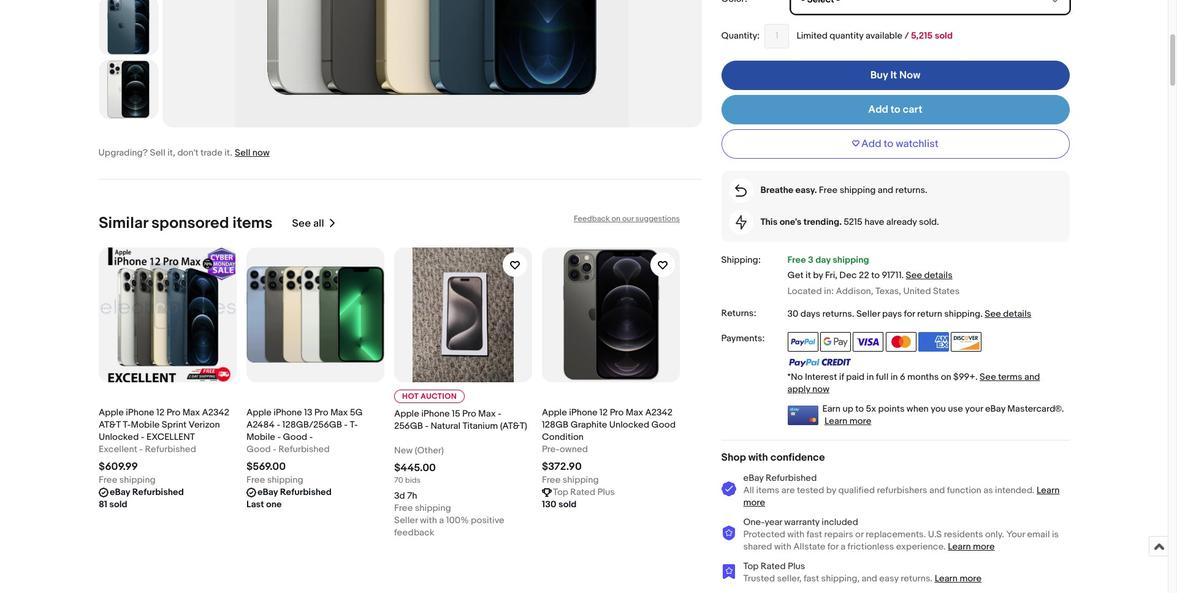 Task type: describe. For each thing, give the bounding box(es) containing it.
refurbished up one
[[280, 487, 331, 499]]

tested
[[797, 485, 825, 497]]

a inside new (other) $445.00 70 bids 3d 7h free shipping seller with a 100% positive feedback
[[439, 515, 444, 527]]

last one
[[246, 499, 282, 511]]

max for excellent
[[182, 407, 200, 419]]

free right easy. on the right of the page
[[819, 185, 838, 196]]

when
[[907, 404, 929, 415]]

similar
[[98, 214, 148, 233]]

sponsored
[[151, 214, 229, 233]]

new
[[394, 445, 413, 457]]

last
[[246, 499, 264, 511]]

sold for $372.90
[[558, 499, 576, 511]]

included
[[822, 517, 859, 529]]

13
[[304, 407, 312, 419]]

a inside protected with fast repairs or replacements. u.s residents only. your email is shared with allstate for a frictionless experience.
[[841, 542, 846, 553]]

130 sold
[[542, 499, 576, 511]]

use
[[948, 404, 963, 415]]

easy
[[880, 574, 899, 585]]

15
[[452, 409, 460, 420]]

up
[[843, 404, 854, 415]]

130
[[542, 499, 556, 511]]

Pre-owned text field
[[542, 444, 588, 456]]

free 3 day shipping get it by fri, dec 22 to 91711 . see details located in: addison, texas, united states
[[788, 255, 960, 297]]

add to cart link
[[722, 95, 1070, 124]]

it
[[806, 270, 811, 282]]

mobile inside apple iphone 12 pro max a2342 at&t t-mobile sprint verizon unlocked - excellent excellent - refurbished $609.99 free shipping
[[131, 420, 159, 431]]

and left function
[[930, 485, 945, 497]]

with details__icon image for ebay refurbished
[[722, 482, 736, 497]]

apple for excellent
[[98, 407, 123, 419]]

see all link
[[292, 214, 336, 233]]

unlocked inside apple iphone 12 pro max a2342 128gb graphite unlocked good condition pre-owned $372.90 free shipping
[[609, 420, 649, 431]]

plus for top rated plus trusted seller, fast shipping, and easy returns. learn more
[[788, 561, 806, 573]]

free shipping text field for $372.90
[[542, 475, 599, 487]]

excellent
[[146, 432, 195, 443]]

with details__icon image for this one's trending.
[[736, 215, 747, 230]]

apple inside apple iphone 15 pro max - 256gb - natural titanium (at&t)
[[394, 409, 419, 420]]

breathe easy. free shipping and returns.
[[761, 185, 928, 196]]

by inside free 3 day shipping get it by fri, dec 22 to 91711 . see details located in: addison, texas, united states
[[813, 270, 823, 282]]

with details__icon image for one-year warranty included
[[722, 526, 736, 541]]

quantity:
[[722, 30, 760, 42]]

5x
[[866, 404, 877, 415]]

1 vertical spatial learn more
[[948, 542, 995, 553]]

it.
[[225, 147, 233, 159]]

frictionless
[[848, 542, 894, 553]]

have
[[865, 216, 885, 228]]

addison,
[[836, 286, 874, 297]]

2 in from the left
[[891, 372, 898, 383]]

sold for excellent
[[109, 499, 127, 511]]

bids
[[405, 476, 421, 486]]

don't
[[177, 147, 198, 159]]

similar sponsored items
[[98, 214, 272, 233]]

located
[[788, 286, 822, 297]]

0 vertical spatial returns.
[[896, 185, 928, 196]]

trade
[[201, 147, 223, 159]]

1 horizontal spatial good
[[283, 432, 307, 443]]

iphone for good
[[273, 407, 302, 419]]

max for good
[[330, 407, 348, 419]]

picture 5 of 5 image
[[100, 61, 157, 118]]

feedback
[[394, 528, 434, 539]]

pre-
[[542, 444, 560, 456]]

30 days returns . seller pays for return shipping . see details
[[788, 309, 1032, 320]]

top for top rated plus trusted seller, fast shipping, and easy returns. learn more
[[744, 561, 759, 573]]

more down the only. at the right of page
[[973, 542, 995, 553]]

0 vertical spatial learn more
[[744, 485, 1060, 509]]

learn down residents
[[948, 542, 971, 553]]

confidence
[[771, 452, 825, 464]]

apple iphone 13 pro max 5g a2484 - 128gb/256gb - t- mobile - good - good - refurbished $569.00 free shipping
[[246, 407, 363, 486]]

- up $569.00
[[273, 444, 276, 456]]

with details__icon image for top rated plus
[[722, 564, 736, 579]]

only.
[[986, 529, 1005, 541]]

watchlist
[[896, 138, 939, 150]]

unlocked inside apple iphone 12 pro max a2342 at&t t-mobile sprint verizon unlocked - excellent excellent - refurbished $609.99 free shipping
[[98, 432, 139, 443]]

are
[[782, 485, 795, 497]]

titanium
[[462, 421, 498, 432]]

Last one text field
[[246, 499, 282, 512]]

one's
[[780, 216, 802, 228]]

iphone for $372.90
[[569, 407, 597, 419]]

$372.90
[[542, 461, 582, 473]]

ebay refurbished for $609.99
[[109, 487, 184, 499]]

upgrading?
[[98, 147, 148, 159]]

max for $372.90
[[626, 407, 643, 419]]

3
[[808, 255, 814, 266]]

add for add to cart
[[869, 104, 889, 116]]

limited
[[797, 30, 828, 42]]

shipping,
[[822, 574, 860, 585]]

learn more link for trusted seller, fast shipping, and easy returns.
[[935, 574, 982, 585]]

top rated plus
[[553, 487, 615, 499]]

ebay refurbished for $569.00
[[257, 487, 331, 499]]

as
[[984, 485, 993, 497]]

max inside apple iphone 15 pro max - 256gb - natural titanium (at&t)
[[478, 409, 496, 420]]

one
[[266, 499, 282, 511]]

ebay up last one
[[257, 487, 278, 499]]

22
[[859, 270, 870, 282]]

refurbished inside apple iphone 13 pro max 5g a2484 - 128gb/256gb - t- mobile - good - good - refurbished $569.00 free shipping
[[278, 444, 329, 456]]

- right 128gb/256gb
[[344, 420, 348, 431]]

now inside 'see terms and apply now'
[[813, 384, 830, 396]]

to inside the add to watchlist button
[[884, 138, 894, 150]]

3d 7h text field
[[394, 491, 417, 503]]

with inside new (other) $445.00 70 bids 3d 7h free shipping seller with a 100% positive feedback
[[420, 515, 437, 527]]

see terms and apply now link
[[788, 372, 1040, 396]]

5215
[[844, 216, 863, 228]]

for inside protected with fast repairs or replacements. u.s residents only. your email is shared with allstate for a frictionless experience.
[[828, 542, 839, 553]]

81
[[98, 499, 107, 511]]

1 vertical spatial items
[[757, 485, 780, 497]]

earn
[[823, 404, 841, 415]]

- right '256gb'
[[425, 421, 428, 432]]

see all
[[292, 217, 324, 230]]

- right excellent
[[139, 444, 143, 456]]

shipping:
[[722, 255, 761, 266]]

0 horizontal spatial items
[[232, 214, 272, 233]]

2 horizontal spatial ebay refurbished
[[744, 473, 817, 485]]

pro for $372.90
[[610, 407, 624, 419]]

apple for $372.90
[[542, 407, 567, 419]]

Top Rated Plus text field
[[553, 487, 615, 499]]

and inside 'see terms and apply now'
[[1025, 372, 1040, 383]]

with details__icon image for breathe easy.
[[735, 185, 747, 197]]

70
[[394, 476, 403, 486]]

shipping inside new (other) $445.00 70 bids 3d 7h free shipping seller with a 100% positive feedback
[[415, 503, 451, 515]]

pays
[[883, 309, 902, 320]]

american express image
[[919, 332, 949, 352]]

pro for good
[[314, 407, 328, 419]]

a2342 for $372.90
[[645, 407, 673, 419]]

30
[[788, 309, 799, 320]]

see details link for 91711
[[906, 270, 953, 282]]

learn inside top rated plus trusted seller, fast shipping, and easy returns. learn more
[[935, 574, 958, 585]]

and up 'have'
[[878, 185, 894, 196]]

new (other) $445.00 70 bids 3d 7h free shipping seller with a 100% positive feedback
[[394, 445, 506, 539]]

in:
[[824, 286, 834, 297]]

t- inside apple iphone 12 pro max a2342 at&t t-mobile sprint verizon unlocked - excellent excellent - refurbished $609.99 free shipping
[[122, 420, 131, 431]]

google pay image
[[821, 332, 851, 352]]

function
[[947, 485, 982, 497]]

$569.00 text field
[[246, 461, 286, 473]]

protected
[[744, 529, 786, 541]]

united
[[904, 286, 931, 297]]

plus for top rated plus
[[597, 487, 615, 499]]

with right shop
[[749, 452, 768, 464]]

*no
[[788, 372, 803, 383]]

full
[[876, 372, 889, 383]]

day
[[816, 255, 831, 266]]

top for top rated plus
[[553, 487, 568, 499]]

apple iphone 12 pro max a2342 128gb graphite unlocked good condition pre-owned $372.90 free shipping
[[542, 407, 676, 486]]

fast inside protected with fast repairs or replacements. u.s residents only. your email is shared with allstate for a frictionless experience.
[[807, 529, 822, 541]]

. inside free 3 day shipping get it by fri, dec 22 to 91711 . see details located in: addison, texas, united states
[[902, 270, 904, 282]]

fast inside top rated plus trusted seller, fast shipping, and easy returns. learn more
[[804, 574, 820, 585]]

available
[[866, 30, 903, 42]]

sell now link
[[235, 147, 270, 159]]

to inside add to cart link
[[891, 104, 901, 116]]

shop
[[722, 452, 746, 464]]

this one's trending. 5215 have already sold.
[[761, 216, 939, 228]]

free shipping text field for $569.00
[[246, 475, 303, 487]]

discover image
[[951, 332, 982, 352]]

- up good - refurbished text field on the bottom left of page
[[277, 432, 281, 443]]

texas,
[[876, 286, 902, 297]]

visa image
[[853, 332, 884, 352]]

already
[[887, 216, 917, 228]]

ebay refurbished text field for $609.99
[[109, 487, 184, 499]]

$445.00
[[394, 463, 436, 475]]

buy
[[871, 69, 888, 82]]

hot
[[402, 392, 418, 402]]

allstate
[[794, 542, 826, 553]]

1 vertical spatial by
[[827, 485, 837, 497]]

2 horizontal spatial sold
[[935, 30, 953, 42]]

replacements.
[[866, 529, 926, 541]]

returns:
[[722, 308, 757, 320]]



Task type: locate. For each thing, give the bounding box(es) containing it.
picture 4 of 5 image
[[100, 0, 157, 55]]

iphone left 13
[[273, 407, 302, 419]]

refurbished down excellent - refurbished text field
[[132, 487, 184, 499]]

0 horizontal spatial ebay refurbished text field
[[109, 487, 184, 499]]

learn more link
[[825, 416, 872, 428], [744, 485, 1060, 509], [948, 542, 995, 553], [935, 574, 982, 585]]

this
[[761, 216, 778, 228]]

a2342 inside apple iphone 12 pro max a2342 128gb graphite unlocked good condition pre-owned $372.90 free shipping
[[645, 407, 673, 419]]

1 vertical spatial unlocked
[[98, 432, 139, 443]]

hot auction
[[402, 392, 457, 402]]

pro inside apple iphone 12 pro max a2342 128gb graphite unlocked good condition pre-owned $372.90 free shipping
[[610, 407, 624, 419]]

refurbished down excellent
[[145, 444, 196, 456]]

1 horizontal spatial details
[[1004, 309, 1032, 320]]

top up 130 sold
[[553, 487, 568, 499]]

feedback on our suggestions link
[[574, 214, 680, 224]]

. down "addison,"
[[852, 309, 855, 320]]

to inside free 3 day shipping get it by fri, dec 22 to 91711 . see details located in: addison, texas, united states
[[872, 270, 880, 282]]

1 horizontal spatial top
[[744, 561, 759, 573]]

2 t- from the left
[[350, 420, 358, 431]]

iphone up natural
[[421, 409, 450, 420]]

t-
[[122, 420, 131, 431], [350, 420, 358, 431]]

1 horizontal spatial 12
[[600, 407, 608, 419]]

details inside free 3 day shipping get it by fri, dec 22 to 91711 . see details located in: addison, texas, united states
[[925, 270, 953, 282]]

see details link
[[906, 270, 953, 282], [985, 309, 1032, 320]]

payments:
[[722, 333, 765, 345]]

1 vertical spatial returns.
[[901, 574, 933, 585]]

Seller with a 100% positive feedback text field
[[394, 515, 532, 540]]

free inside apple iphone 12 pro max a2342 128gb graphite unlocked good condition pre-owned $372.90 free shipping
[[542, 475, 561, 486]]

free left 3
[[788, 255, 806, 266]]

ebay refurbished text field down $609.99
[[109, 487, 184, 499]]

breathe
[[761, 185, 794, 196]]

free down $569.00 text box
[[246, 475, 265, 486]]

learn right intended.
[[1037, 485, 1060, 497]]

1 a2342 from the left
[[202, 407, 229, 419]]

2 a2342 from the left
[[645, 407, 673, 419]]

1 vertical spatial see details link
[[985, 309, 1032, 320]]

shop with confidence
[[722, 452, 825, 464]]

sold
[[935, 30, 953, 42], [109, 499, 127, 511], [558, 499, 576, 511]]

terms
[[999, 372, 1023, 383]]

0 horizontal spatial mobile
[[131, 420, 159, 431]]

$609.99 text field
[[98, 461, 138, 473]]

unlocked right graphite
[[609, 420, 649, 431]]

to inside earn up to 5x points when you use your ebay mastercard®. learn more
[[856, 404, 864, 415]]

your
[[965, 404, 984, 415]]

1 vertical spatial plus
[[788, 561, 806, 573]]

1 horizontal spatial see details link
[[985, 309, 1032, 320]]

81 sold text field
[[98, 499, 127, 512]]

trending.
[[804, 216, 842, 228]]

to right 22 on the top right of page
[[872, 270, 880, 282]]

mobile up excellent - refurbished text field
[[131, 420, 159, 431]]

learn down earn
[[825, 416, 848, 428]]

0 vertical spatial on
[[611, 214, 620, 224]]

iphone up excellent - refurbished text field
[[126, 407, 154, 419]]

0 horizontal spatial t-
[[122, 420, 131, 431]]

learn inside earn up to 5x points when you use your ebay mastercard®. learn more
[[825, 416, 848, 428]]

0 vertical spatial unlocked
[[609, 420, 649, 431]]

all items are tested by qualified refurbishers and function as intended.
[[744, 485, 1035, 497]]

0 vertical spatial fast
[[807, 529, 822, 541]]

130 sold text field
[[542, 499, 576, 512]]

you
[[931, 404, 946, 415]]

2 vertical spatial good
[[246, 444, 271, 456]]

a2342
[[202, 407, 229, 419], [645, 407, 673, 419]]

see details link for seller pays for return shipping
[[985, 309, 1032, 320]]

1 vertical spatial rated
[[761, 561, 786, 573]]

1 vertical spatial add
[[862, 138, 882, 150]]

rated for top rated plus
[[570, 487, 595, 499]]

sell left it,
[[150, 147, 165, 159]]

fast up allstate
[[807, 529, 822, 541]]

earn up to 5x points when you use your ebay mastercard®. learn more
[[823, 404, 1064, 428]]

0 vertical spatial a
[[439, 515, 444, 527]]

fast right seller,
[[804, 574, 820, 585]]

a2342 for excellent
[[202, 407, 229, 419]]

top
[[553, 487, 568, 499], [744, 561, 759, 573]]

0 vertical spatial details
[[925, 270, 953, 282]]

0 horizontal spatial see details link
[[906, 270, 953, 282]]

1 horizontal spatial sell
[[235, 147, 251, 159]]

0 vertical spatial rated
[[570, 487, 595, 499]]

rated up 130 sold
[[570, 487, 595, 499]]

- right a2484
[[277, 420, 280, 431]]

256gb
[[394, 421, 423, 432]]

12 inside apple iphone 12 pro max a2342 at&t t-mobile sprint verizon unlocked - excellent excellent - refurbished $609.99 free shipping
[[156, 407, 164, 419]]

max inside apple iphone 12 pro max a2342 128gb graphite unlocked good condition pre-owned $372.90 free shipping
[[626, 407, 643, 419]]

pro inside apple iphone 12 pro max a2342 at&t t-mobile sprint verizon unlocked - excellent excellent - refurbished $609.99 free shipping
[[166, 407, 180, 419]]

iphone inside apple iphone 12 pro max a2342 128gb graphite unlocked good condition pre-owned $372.90 free shipping
[[569, 407, 597, 419]]

free
[[819, 185, 838, 196], [788, 255, 806, 266], [98, 475, 117, 486], [246, 475, 265, 486], [542, 475, 561, 486], [394, 503, 413, 515]]

1 vertical spatial good
[[283, 432, 307, 443]]

1 t- from the left
[[122, 420, 131, 431]]

t- inside apple iphone 13 pro max 5g a2484 - 128gb/256gb - t- mobile - good - good - refurbished $569.00 free shipping
[[350, 420, 358, 431]]

free shipping text field down $609.99 text box
[[98, 475, 155, 487]]

iphone inside apple iphone 12 pro max a2342 at&t t-mobile sprint verizon unlocked - excellent excellent - refurbished $609.99 free shipping
[[126, 407, 154, 419]]

fast
[[807, 529, 822, 541], [804, 574, 820, 585]]

0 horizontal spatial rated
[[570, 487, 595, 499]]

1 vertical spatial fast
[[804, 574, 820, 585]]

2 12 from the left
[[600, 407, 608, 419]]

seller inside new (other) $445.00 70 bids 3d 7h free shipping seller with a 100% positive feedback
[[394, 515, 418, 527]]

mobile down a2484
[[246, 432, 275, 443]]

1 horizontal spatial in
[[891, 372, 898, 383]]

0 vertical spatial plus
[[597, 487, 615, 499]]

sold right 130
[[558, 499, 576, 511]]

- up excellent - refurbished text field
[[141, 432, 144, 443]]

sold inside text box
[[558, 499, 576, 511]]

shipping up top rated plus
[[563, 475, 599, 486]]

with details__icon image left the trusted
[[722, 564, 736, 579]]

rated inside text field
[[570, 487, 595, 499]]

1 12 from the left
[[156, 407, 164, 419]]

Quantity: text field
[[765, 24, 790, 48]]

12 inside apple iphone 12 pro max a2342 128gb graphite unlocked good condition pre-owned $372.90 free shipping
[[600, 407, 608, 419]]

pro for excellent
[[166, 407, 180, 419]]

Excellent - Refurbished text field
[[98, 444, 196, 456]]

paypal image
[[788, 332, 818, 352]]

$99+.
[[954, 372, 978, 383]]

a2342 inside apple iphone 12 pro max a2342 at&t t-mobile sprint verizon unlocked - excellent excellent - refurbished $609.99 free shipping
[[202, 407, 229, 419]]

it,
[[168, 147, 175, 159]]

to left "cart"
[[891, 104, 901, 116]]

items left see all
[[232, 214, 272, 233]]

sell
[[150, 147, 165, 159], [235, 147, 251, 159]]

shipping inside apple iphone 12 pro max a2342 128gb graphite unlocked good condition pre-owned $372.90 free shipping
[[563, 475, 599, 486]]

shipping down states
[[945, 309, 981, 320]]

pro inside apple iphone 13 pro max 5g a2484 - 128gb/256gb - t- mobile - good - good - refurbished $569.00 free shipping
[[314, 407, 328, 419]]

Good - Refurbished text field
[[246, 444, 329, 456]]

shipping inside apple iphone 13 pro max 5g a2484 - 128gb/256gb - t- mobile - good - good - refurbished $569.00 free shipping
[[267, 475, 303, 486]]

t- right at&t at the bottom left of the page
[[122, 420, 131, 431]]

0 horizontal spatial plus
[[597, 487, 615, 499]]

sold right 5,215
[[935, 30, 953, 42]]

apple up a2484
[[246, 407, 271, 419]]

mobile inside apple iphone 13 pro max 5g a2484 - 128gb/256gb - t- mobile - good - good - refurbished $569.00 free shipping
[[246, 432, 275, 443]]

our
[[622, 214, 634, 224]]

top inside text field
[[553, 487, 568, 499]]

master card image
[[886, 332, 917, 352]]

condition
[[542, 432, 584, 443]]

1 vertical spatial a
[[841, 542, 846, 553]]

apple up '256gb'
[[394, 409, 419, 420]]

0 horizontal spatial by
[[813, 270, 823, 282]]

your
[[1007, 529, 1026, 541]]

pro
[[166, 407, 180, 419], [314, 407, 328, 419], [610, 407, 624, 419], [462, 409, 476, 420]]

pro inside apple iphone 15 pro max - 256gb - natural titanium (at&t)
[[462, 409, 476, 420]]

*no interest if paid in full in 6 months on $99+.
[[788, 372, 980, 383]]

- down 128gb/256gb
[[309, 432, 313, 443]]

2 sell from the left
[[235, 147, 251, 159]]

1 vertical spatial for
[[828, 542, 839, 553]]

0 horizontal spatial unlocked
[[98, 432, 139, 443]]

qualified
[[839, 485, 875, 497]]

0 horizontal spatial sold
[[109, 499, 127, 511]]

0 vertical spatial see details link
[[906, 270, 953, 282]]

$445.00 text field
[[394, 463, 436, 475]]

1 horizontal spatial seller
[[857, 309, 880, 320]]

- up (at&t)
[[498, 409, 501, 420]]

ebay
[[986, 404, 1006, 415], [744, 473, 764, 485], [109, 487, 130, 499], [257, 487, 278, 499]]

1 horizontal spatial a
[[841, 542, 846, 553]]

apple up at&t at the bottom left of the page
[[98, 407, 123, 419]]

1 sell from the left
[[150, 147, 165, 159]]

shipping down $609.99 text box
[[119, 475, 155, 486]]

learn more link for all items are tested by qualified refurbishers and function as intended.
[[744, 485, 1060, 509]]

by right it
[[813, 270, 823, 282]]

with details__icon image left this
[[736, 215, 747, 230]]

apple inside apple iphone 12 pro max a2342 at&t t-mobile sprint verizon unlocked - excellent excellent - refurbished $609.99 free shipping
[[98, 407, 123, 419]]

apply
[[788, 384, 811, 396]]

0 vertical spatial mobile
[[131, 420, 159, 431]]

returns
[[823, 309, 852, 320]]

sprint
[[161, 420, 186, 431]]

with down protected at the right of page
[[775, 542, 792, 553]]

12 up graphite
[[600, 407, 608, 419]]

0 horizontal spatial sell
[[150, 147, 165, 159]]

top inside top rated plus trusted seller, fast shipping, and easy returns. learn more
[[744, 561, 759, 573]]

buy it now link
[[722, 61, 1070, 90]]

ebay up 81 sold
[[109, 487, 130, 499]]

more inside top rated plus trusted seller, fast shipping, and easy returns. learn more
[[960, 574, 982, 585]]

a down repairs
[[841, 542, 846, 553]]

trusted
[[744, 574, 775, 585]]

feedback
[[574, 214, 610, 224]]

refurbished down 128gb/256gb
[[278, 444, 329, 456]]

1 horizontal spatial items
[[757, 485, 780, 497]]

by right tested
[[827, 485, 837, 497]]

0 horizontal spatial seller
[[394, 515, 418, 527]]

1 in from the left
[[867, 372, 874, 383]]

2 horizontal spatial .
[[981, 309, 983, 320]]

ebay up all on the bottom right of the page
[[744, 473, 764, 485]]

see inside free 3 day shipping get it by fri, dec 22 to 91711 . see details located in: addison, texas, united states
[[906, 270, 923, 282]]

mastercard®.
[[1008, 404, 1064, 415]]

more down residents
[[960, 574, 982, 585]]

apple inside apple iphone 13 pro max 5g a2484 - 128gb/256gb - t- mobile - good - good - refurbished $569.00 free shipping
[[246, 407, 271, 419]]

iphone inside apple iphone 13 pro max 5g a2484 - 128gb/256gb - t- mobile - good - good - refurbished $569.00 free shipping
[[273, 407, 302, 419]]

0 horizontal spatial details
[[925, 270, 953, 282]]

iphone inside apple iphone 15 pro max - 256gb - natural titanium (at&t)
[[421, 409, 450, 420]]

free inside apple iphone 13 pro max 5g a2484 - 128gb/256gb - t- mobile - good - good - refurbished $569.00 free shipping
[[246, 475, 265, 486]]

shipping up 5215
[[840, 185, 876, 196]]

1 horizontal spatial rated
[[761, 561, 786, 573]]

add
[[869, 104, 889, 116], [862, 138, 882, 150]]

for right pays
[[904, 309, 915, 320]]

learn more link for earn up to 5x points when you use your ebay mastercard®.
[[825, 416, 872, 428]]

1 vertical spatial on
[[941, 372, 952, 383]]

plus down apple iphone 12 pro max a2342 128gb graphite unlocked good condition pre-owned $372.90 free shipping
[[597, 487, 615, 499]]

ebay inside earn up to 5x points when you use your ebay mastercard®. learn more
[[986, 404, 1006, 415]]

shipping down $569.00 text box
[[267, 475, 303, 486]]

ebay right your
[[986, 404, 1006, 415]]

and right terms
[[1025, 372, 1040, 383]]

free shipping text field down $569.00 text box
[[246, 475, 303, 487]]

max inside apple iphone 13 pro max 5g a2484 - 128gb/256gb - t- mobile - good - good - refurbished $569.00 free shipping
[[330, 407, 348, 419]]

returns.
[[896, 185, 928, 196], [901, 574, 933, 585]]

rated
[[570, 487, 595, 499], [761, 561, 786, 573]]

by
[[813, 270, 823, 282], [827, 485, 837, 497]]

128gb
[[542, 420, 568, 431]]

shared
[[744, 542, 772, 553]]

128gb/256gb
[[282, 420, 342, 431]]

81 sold
[[98, 499, 127, 511]]

0 vertical spatial for
[[904, 309, 915, 320]]

refurbished inside apple iphone 12 pro max a2342 at&t t-mobile sprint verizon unlocked - excellent excellent - refurbished $609.99 free shipping
[[145, 444, 196, 456]]

0 horizontal spatial now
[[253, 147, 270, 159]]

experience.
[[897, 542, 946, 553]]

sold inside text field
[[109, 499, 127, 511]]

iphone for excellent
[[126, 407, 154, 419]]

apple iphone 12 pro max a2342 at&t t-mobile sprint verizon unlocked - excellent excellent - refurbished $609.99 free shipping
[[98, 407, 229, 486]]

0 horizontal spatial top
[[553, 487, 568, 499]]

1 horizontal spatial t-
[[350, 420, 358, 431]]

$372.90 text field
[[542, 461, 582, 473]]

1 horizontal spatial by
[[827, 485, 837, 497]]

1 horizontal spatial sold
[[558, 499, 576, 511]]

0 vertical spatial items
[[232, 214, 272, 233]]

a left 100% at the left of page
[[439, 515, 444, 527]]

0 horizontal spatial a
[[439, 515, 444, 527]]

2 horizontal spatial good
[[651, 420, 676, 431]]

1 ebay refurbished text field from the left
[[109, 487, 184, 499]]

1 vertical spatial seller
[[394, 515, 418, 527]]

free shipping text field for $609.99
[[98, 475, 155, 487]]

plus
[[597, 487, 615, 499], [788, 561, 806, 573]]

0 horizontal spatial 12
[[156, 407, 164, 419]]

1 vertical spatial mobile
[[246, 432, 275, 443]]

0 vertical spatial top
[[553, 487, 568, 499]]

0 horizontal spatial ebay refurbished
[[109, 487, 184, 499]]

return
[[918, 309, 943, 320]]

all
[[313, 217, 324, 230]]

0 horizontal spatial .
[[852, 309, 855, 320]]

points
[[879, 404, 905, 415]]

ebay refurbished text field down $569.00
[[257, 487, 331, 499]]

1 vertical spatial top
[[744, 561, 759, 573]]

apple up 128gb
[[542, 407, 567, 419]]

70 bids text field
[[394, 476, 421, 486]]

1 horizontal spatial now
[[813, 384, 830, 396]]

sold right 81
[[109, 499, 127, 511]]

1 horizontal spatial ebay refurbished
[[257, 487, 331, 499]]

sold.
[[919, 216, 939, 228]]

add to cart
[[869, 104, 923, 116]]

shipping inside free 3 day shipping get it by fri, dec 22 to 91711 . see details located in: addison, texas, united states
[[833, 255, 869, 266]]

0 horizontal spatial good
[[246, 444, 271, 456]]

plus up seller,
[[788, 561, 806, 573]]

seller,
[[777, 574, 802, 585]]

sell right 'it.' at the left top of page
[[235, 147, 251, 159]]

1 horizontal spatial .
[[902, 270, 904, 282]]

plus inside text field
[[597, 487, 615, 499]]

with details__icon image left breathe
[[735, 185, 747, 197]]

2 ebay refurbished text field from the left
[[257, 487, 331, 499]]

get
[[788, 270, 804, 282]]

seller left pays
[[857, 309, 880, 320]]

0 horizontal spatial for
[[828, 542, 839, 553]]

now right 'it.' at the left top of page
[[253, 147, 270, 159]]

unlocked up excellent
[[98, 432, 139, 443]]

add inside button
[[862, 138, 882, 150]]

and inside top rated plus trusted seller, fast shipping, and easy returns. learn more
[[862, 574, 878, 585]]

12 up sprint
[[156, 407, 164, 419]]

see inside 'see terms and apply now'
[[980, 372, 997, 383]]

Free shipping text field
[[98, 475, 155, 487], [246, 475, 303, 487], [542, 475, 599, 487], [394, 503, 451, 515]]

0 vertical spatial good
[[651, 420, 676, 431]]

apple iphone 15 pro max - 256gb - natural titanium (at&t)
[[394, 409, 527, 432]]

0 vertical spatial now
[[253, 147, 270, 159]]

ebay refurbished text field for $569.00
[[257, 487, 331, 499]]

91711
[[882, 270, 902, 282]]

email
[[1028, 529, 1050, 541]]

0 vertical spatial by
[[813, 270, 823, 282]]

1 vertical spatial details
[[1004, 309, 1032, 320]]

free down $609.99 text box
[[98, 475, 117, 486]]

free inside new (other) $445.00 70 bids 3d 7h free shipping seller with a 100% positive feedback
[[394, 503, 413, 515]]

apple inside apple iphone 12 pro max a2342 128gb graphite unlocked good condition pre-owned $372.90 free shipping
[[542, 407, 567, 419]]

learn more down residents
[[948, 542, 995, 553]]

top up the trusted
[[744, 561, 759, 573]]

shipping
[[840, 185, 876, 196], [833, 255, 869, 266], [945, 309, 981, 320], [119, 475, 155, 486], [267, 475, 303, 486], [563, 475, 599, 486], [415, 503, 451, 515]]

See all text field
[[292, 217, 324, 230]]

on
[[611, 214, 620, 224], [941, 372, 952, 383]]

0 horizontal spatial on
[[611, 214, 620, 224]]

with details__icon image left one-
[[722, 526, 736, 541]]

on left our
[[611, 214, 620, 224]]

New (Other) text field
[[394, 445, 444, 458]]

rated for top rated plus trusted seller, fast shipping, and easy returns. learn more
[[761, 561, 786, 573]]

max
[[182, 407, 200, 419], [330, 407, 348, 419], [626, 407, 643, 419], [478, 409, 496, 420]]

to left watchlist
[[884, 138, 894, 150]]

returns. inside top rated plus trusted seller, fast shipping, and easy returns. learn more
[[901, 574, 933, 585]]

and
[[878, 185, 894, 196], [1025, 372, 1040, 383], [930, 485, 945, 497], [862, 574, 878, 585]]

iphone up graphite
[[569, 407, 597, 419]]

refurbished up are
[[766, 473, 817, 485]]

shipping down the 7h at the bottom left
[[415, 503, 451, 515]]

to
[[891, 104, 901, 116], [884, 138, 894, 150], [872, 270, 880, 282], [856, 404, 864, 415]]

free down 3d
[[394, 503, 413, 515]]

add for add to watchlist
[[862, 138, 882, 150]]

(at&t)
[[500, 421, 527, 432]]

0 vertical spatial add
[[869, 104, 889, 116]]

1 horizontal spatial a2342
[[645, 407, 673, 419]]

it
[[891, 69, 897, 82]]

ebay refurbished up one
[[257, 487, 331, 499]]

eBay Refurbished text field
[[109, 487, 184, 499], [257, 487, 331, 499]]

free shipping text field down $372.90
[[542, 475, 599, 487]]

1 horizontal spatial for
[[904, 309, 915, 320]]

free inside apple iphone 12 pro max a2342 at&t t-mobile sprint verizon unlocked - excellent excellent - refurbished $609.99 free shipping
[[98, 475, 117, 486]]

0 horizontal spatial in
[[867, 372, 874, 383]]

interest
[[805, 372, 837, 383]]

$609.99
[[98, 461, 138, 473]]

plus inside top rated plus trusted seller, fast shipping, and easy returns. learn more
[[788, 561, 806, 573]]

in left 6
[[891, 372, 898, 383]]

1 vertical spatial now
[[813, 384, 830, 396]]

top rated plus trusted seller, fast shipping, and easy returns. learn more
[[744, 561, 982, 585]]

1 horizontal spatial on
[[941, 372, 952, 383]]

add down add to cart link
[[862, 138, 882, 150]]

positive
[[471, 515, 504, 527]]

with down one-year warranty included
[[788, 529, 805, 541]]

0 horizontal spatial a2342
[[202, 407, 229, 419]]

more down all on the bottom right of the page
[[744, 497, 766, 509]]

rated inside top rated plus trusted seller, fast shipping, and easy returns. learn more
[[761, 561, 786, 573]]

1 horizontal spatial mobile
[[246, 432, 275, 443]]

learn more up the replacements.
[[744, 485, 1060, 509]]

with details__icon image left all on the bottom right of the page
[[722, 482, 736, 497]]

ebay refurbished up 81 sold
[[109, 487, 184, 499]]

12 for excellent
[[156, 407, 164, 419]]

ebay mastercard image
[[788, 406, 818, 426]]

in left full
[[867, 372, 874, 383]]

max inside apple iphone 12 pro max a2342 at&t t-mobile sprint verizon unlocked - excellent excellent - refurbished $609.99 free shipping
[[182, 407, 200, 419]]

apple for good
[[246, 407, 271, 419]]

seller up feedback
[[394, 515, 418, 527]]

more inside earn up to 5x points when you use your ebay mastercard®. learn more
[[850, 416, 872, 428]]

free shipping text field down the 7h at the bottom left
[[394, 503, 451, 515]]

1 horizontal spatial plus
[[788, 561, 806, 573]]

returns. right the easy
[[901, 574, 933, 585]]

t- down 5g
[[350, 420, 358, 431]]

. up "united"
[[902, 270, 904, 282]]

free inside free 3 day shipping get it by fri, dec 22 to 91711 . see details located in: addison, texas, united states
[[788, 255, 806, 266]]

residents
[[944, 529, 984, 541]]

see terms and apply now
[[788, 372, 1040, 396]]

1 horizontal spatial unlocked
[[609, 420, 649, 431]]

to left 5x
[[856, 404, 864, 415]]

returns. up already
[[896, 185, 928, 196]]

12 for $372.90
[[600, 407, 608, 419]]

learn inside learn more
[[1037, 485, 1060, 497]]

0 vertical spatial seller
[[857, 309, 880, 320]]

7h
[[407, 491, 417, 502]]

items
[[232, 214, 272, 233], [757, 485, 780, 497]]

days
[[801, 309, 821, 320]]

auction
[[420, 392, 457, 402]]

paypal credit image
[[788, 358, 852, 368]]

more inside learn more
[[744, 497, 766, 509]]

with details__icon image
[[735, 185, 747, 197], [736, 215, 747, 230], [722, 482, 736, 497], [722, 526, 736, 541], [722, 564, 736, 579]]

1 horizontal spatial ebay refurbished text field
[[257, 487, 331, 499]]

with up feedback
[[420, 515, 437, 527]]

shipping inside apple iphone 12 pro max a2342 at&t t-mobile sprint verizon unlocked - excellent excellent - refurbished $609.99 free shipping
[[119, 475, 155, 486]]

/
[[905, 30, 909, 42]]

good inside apple iphone 12 pro max a2342 128gb graphite unlocked good condition pre-owned $372.90 free shipping
[[651, 420, 676, 431]]



Task type: vqa. For each thing, say whether or not it's contained in the screenshot.
Top to the top
yes



